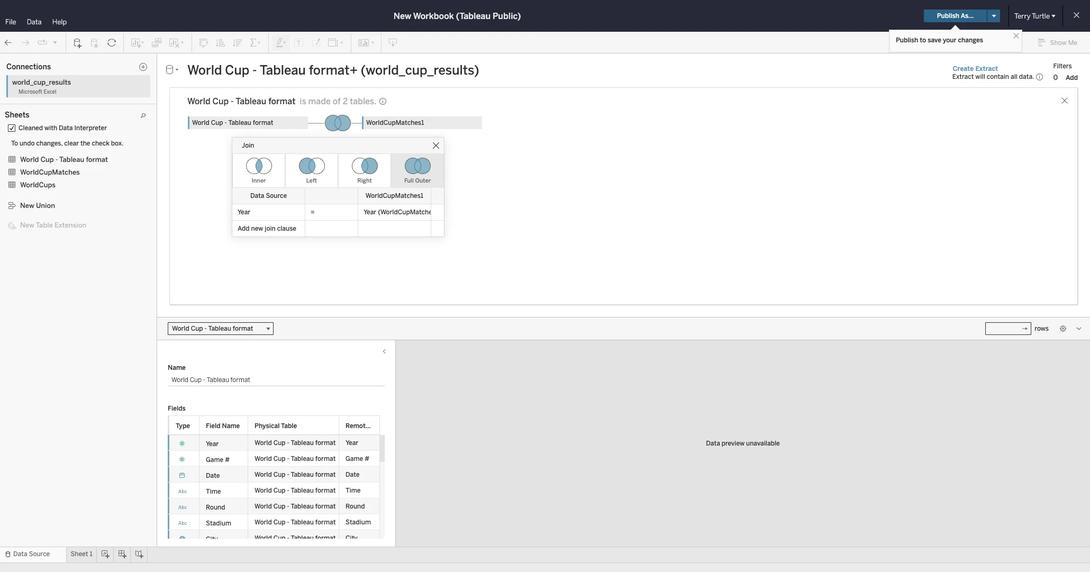 Task type: describe. For each thing, give the bounding box(es) containing it.
2
[[343, 96, 348, 106]]

show me
[[1051, 39, 1078, 47]]

undo image
[[3, 37, 14, 48]]

add new join clause
[[238, 225, 297, 232]]

to
[[11, 140, 18, 147]]

workbook
[[413, 11, 454, 21]]

columns
[[219, 57, 246, 64]]

extract will contain all data.
[[953, 73, 1035, 80]]

new union
[[20, 202, 55, 210]]

line for trend line
[[41, 190, 53, 197]]

line for reference line
[[54, 224, 66, 231]]

with for median with 95% ci
[[46, 179, 59, 186]]

tableau for year
[[291, 440, 314, 447]]

Name text field
[[168, 374, 385, 387]]

rows
[[1035, 325, 1050, 333]]

year down worldcupmatches1
[[364, 209, 377, 216]]

field name
[[206, 423, 240, 430]]

cup for city
[[274, 535, 286, 542]]

(worldcupmatches1)
[[378, 209, 441, 216]]

1 horizontal spatial name
[[222, 423, 240, 430]]

fields
[[168, 405, 186, 413]]

join
[[265, 225, 276, 232]]

analytics
[[49, 57, 79, 65]]

- for date
[[287, 471, 290, 479]]

ci for median with 95% ci
[[76, 179, 82, 186]]

data preview unavailable
[[707, 440, 780, 447]]

model
[[10, 155, 30, 163]]

terry turtle
[[1015, 12, 1051, 20]]

file
[[5, 18, 16, 26]]

tableau for time
[[291, 487, 314, 495]]

0 horizontal spatial sheet
[[71, 551, 88, 558]]

world cup - tableau format for game #
[[255, 455, 336, 463]]

preview
[[722, 440, 745, 447]]

data source inside join dialog
[[250, 192, 287, 200]]

world cup - tableau format for date
[[255, 471, 336, 479]]

world_cup_results microsoft excel
[[12, 78, 71, 95]]

show labels image
[[294, 37, 304, 48]]

worldcups
[[20, 181, 56, 189]]

tables.
[[350, 96, 377, 106]]

clear
[[64, 140, 79, 147]]

0 horizontal spatial time
[[206, 488, 221, 496]]

sheets
[[5, 111, 29, 120]]

physical
[[255, 423, 280, 430]]

0 horizontal spatial 1
[[90, 551, 93, 558]]

right
[[358, 177, 372, 184]]

check
[[92, 140, 110, 147]]

median for median with quartiles
[[22, 113, 44, 120]]

terry
[[1015, 12, 1031, 20]]

average for average line
[[22, 102, 46, 110]]

undo
[[20, 140, 35, 147]]

custom
[[10, 210, 35, 218]]

format for year
[[316, 440, 336, 447]]

- for game #
[[287, 455, 290, 463]]

0 horizontal spatial source
[[29, 551, 50, 558]]

plot
[[35, 123, 47, 131]]

format for city
[[316, 535, 336, 542]]

to undo changes, clear the check box.
[[11, 140, 124, 147]]

0 horizontal spatial game
[[206, 456, 224, 464]]

publish as... button
[[924, 10, 988, 22]]

with for cleaned with data interpreter
[[44, 124, 57, 132]]

duplicate image
[[151, 37, 162, 48]]

tableau for game #
[[291, 455, 314, 463]]

1 row from the top
[[168, 435, 380, 451]]

95% for average with 95% ci
[[62, 168, 76, 176]]

me
[[1069, 39, 1078, 47]]

list box inside join dialog
[[232, 154, 444, 188]]

sort ascending image
[[216, 37, 226, 48]]

data inside join dialog
[[250, 192, 264, 200]]

publish for publish to save your changes
[[897, 37, 919, 44]]

year down remote
[[346, 440, 359, 447]]

(tableau
[[456, 11, 491, 21]]

pages
[[122, 57, 140, 64]]

trend
[[22, 190, 39, 197]]

show
[[1051, 39, 1067, 47]]

public)
[[493, 11, 521, 21]]

world for game #
[[255, 455, 272, 463]]

download image
[[388, 37, 399, 48]]

- for round
[[287, 503, 290, 510]]

add for add new join clause
[[238, 225, 250, 232]]

grid containing type
[[168, 416, 405, 572]]

1 vertical spatial sheet 1
[[71, 551, 93, 558]]

world for city
[[255, 535, 272, 542]]

reference line
[[22, 224, 66, 231]]

totals
[[22, 134, 40, 141]]

0 horizontal spatial city
[[206, 536, 218, 543]]

remote
[[346, 423, 369, 430]]

box
[[22, 123, 34, 131]]

1 field from the left
[[206, 423, 221, 430]]

year (worldcupmatches1)
[[364, 209, 441, 216]]

- for stadium
[[287, 519, 290, 526]]

cleaned
[[19, 124, 43, 132]]

add for add
[[1067, 74, 1079, 81]]

6 row from the top
[[168, 515, 380, 531]]

create
[[954, 65, 974, 72]]

7 row from the top
[[168, 531, 380, 546]]

world for date
[[255, 471, 272, 479]]

new
[[251, 225, 263, 232]]

1 horizontal spatial stadium
[[346, 519, 371, 526]]

0 horizontal spatial extract
[[953, 73, 975, 80]]

your
[[944, 37, 957, 44]]

1 horizontal spatial date
[[346, 471, 360, 479]]

join dialog
[[232, 138, 446, 237]]

1 horizontal spatial game
[[346, 455, 363, 463]]

is
[[300, 96, 306, 106]]

with for median with quartiles
[[46, 113, 59, 120]]

cup for round
[[274, 503, 286, 510]]

format for stadium
[[316, 519, 336, 526]]

trend line
[[22, 190, 53, 197]]

worldcupmatches1
[[366, 192, 424, 200]]

as...
[[961, 12, 974, 20]]

world cup - tableau format for time
[[255, 487, 336, 495]]

tooltip
[[147, 185, 166, 192]]

average with 95% ci
[[22, 168, 84, 176]]

inner
[[252, 177, 266, 184]]

1 horizontal spatial extract
[[976, 65, 999, 72]]

left
[[307, 177, 317, 184]]

size
[[150, 156, 162, 163]]

row group inside grid
[[168, 435, 380, 572]]

world for time
[[255, 487, 272, 495]]

format for game #
[[316, 455, 336, 463]]

union
[[36, 202, 55, 210]]

full
[[405, 177, 414, 184]]

changes,
[[36, 140, 63, 147]]

summarize
[[10, 78, 47, 86]]

filters
[[1054, 62, 1073, 70]]

help
[[52, 18, 67, 26]]

join
[[242, 142, 254, 149]]

full outer
[[405, 177, 431, 184]]

1 horizontal spatial sheet
[[211, 95, 240, 109]]

1 horizontal spatial #
[[365, 455, 370, 463]]

new data source image
[[73, 37, 83, 48]]

world_cup_results
[[12, 78, 71, 86]]

box.
[[111, 140, 124, 147]]

close image
[[1012, 31, 1022, 41]]

=
[[311, 209, 315, 216]]



Task type: locate. For each thing, give the bounding box(es) containing it.
with down worldcupmatches
[[46, 179, 59, 186]]

0 vertical spatial source
[[266, 192, 287, 200]]

0 horizontal spatial sheet 1
[[71, 551, 93, 558]]

0 horizontal spatial table
[[36, 221, 53, 229]]

connections
[[6, 62, 51, 71]]

line
[[51, 92, 64, 99], [48, 102, 60, 110], [41, 190, 53, 197], [54, 224, 66, 231]]

extract up will
[[976, 65, 999, 72]]

1 vertical spatial ci
[[76, 179, 82, 186]]

0 vertical spatial data source
[[250, 192, 287, 200]]

publish left as...
[[938, 12, 960, 20]]

format for time
[[316, 487, 336, 495]]

median with 95% ci
[[22, 179, 82, 186]]

refresh data source image
[[106, 37, 117, 48]]

1 vertical spatial average
[[22, 168, 46, 176]]

new table extension
[[20, 221, 86, 229]]

game # down remote
[[346, 455, 370, 463]]

0 horizontal spatial publish
[[897, 37, 919, 44]]

# down field name on the left bottom
[[225, 456, 230, 464]]

create extract link
[[953, 64, 999, 73]]

1 vertical spatial publish
[[897, 37, 919, 44]]

year up add new join clause
[[238, 209, 251, 216]]

add
[[1067, 74, 1079, 81], [238, 225, 250, 232]]

1 horizontal spatial time
[[346, 487, 361, 495]]

0 horizontal spatial add
[[238, 225, 250, 232]]

4 row from the top
[[168, 483, 380, 499]]

# down remote field name
[[365, 455, 370, 463]]

format
[[942, 57, 963, 65]]

line for average line
[[48, 102, 60, 110]]

publish for publish as...
[[938, 12, 960, 20]]

marks
[[122, 112, 140, 119]]

- for year
[[287, 440, 290, 447]]

median with quartiles
[[22, 113, 87, 120]]

world for stadium
[[255, 519, 272, 526]]

line up median with quartiles
[[48, 102, 60, 110]]

with
[[46, 113, 59, 120], [44, 124, 57, 132], [48, 168, 60, 176], [46, 179, 59, 186]]

made
[[308, 96, 331, 106]]

line up average line
[[51, 92, 64, 99]]

new up custom
[[20, 202, 34, 210]]

- for city
[[287, 535, 290, 542]]

highlight image
[[275, 37, 288, 48]]

cleaned with data interpreter
[[19, 124, 107, 132]]

world cup - tableau format for year
[[255, 440, 336, 447]]

create extract
[[954, 65, 999, 72]]

replay animation image
[[37, 37, 48, 48], [52, 39, 58, 45]]

1
[[242, 95, 248, 109], [90, 551, 93, 558]]

with down average line
[[46, 113, 59, 120]]

median up trend
[[22, 179, 44, 186]]

tableau for round
[[291, 503, 314, 510]]

0 vertical spatial new
[[394, 11, 412, 21]]

show/hide cards image
[[358, 37, 375, 48]]

will
[[976, 73, 986, 80]]

sheet
[[211, 95, 240, 109], [71, 551, 88, 558]]

1 horizontal spatial game #
[[346, 455, 370, 463]]

turtle
[[1033, 12, 1051, 20]]

name right remote
[[387, 423, 405, 430]]

line down median with 95% ci
[[41, 190, 53, 197]]

format for date
[[316, 471, 336, 479]]

95% up median with 95% ci
[[62, 168, 76, 176]]

replay animation image right redo icon
[[37, 37, 48, 48]]

cup for stadium
[[274, 519, 286, 526]]

1 average from the top
[[22, 102, 46, 110]]

field right remote
[[371, 423, 386, 430]]

to
[[921, 37, 927, 44]]

field
[[206, 423, 221, 430], [371, 423, 386, 430]]

1 vertical spatial 1
[[90, 551, 93, 558]]

0 vertical spatial sheet 1
[[211, 95, 248, 109]]

excel
[[44, 89, 57, 95]]

type
[[176, 423, 190, 430]]

0 vertical spatial add
[[1067, 74, 1079, 81]]

2 average from the top
[[22, 168, 46, 176]]

field right type
[[206, 423, 221, 430]]

city
[[346, 535, 358, 542], [206, 536, 218, 543]]

average up worldcups
[[22, 168, 46, 176]]

1 horizontal spatial field
[[371, 423, 386, 430]]

1 vertical spatial data source
[[13, 551, 50, 558]]

sort descending image
[[232, 37, 243, 48]]

5 row from the top
[[168, 499, 380, 515]]

caption
[[942, 78, 970, 87]]

name up fields
[[168, 364, 186, 372]]

2 field from the left
[[371, 423, 386, 430]]

0 horizontal spatial stadium
[[206, 520, 231, 527]]

1 horizontal spatial sheet 1
[[211, 95, 248, 109]]

quartiles
[[60, 113, 87, 120]]

stadium
[[346, 519, 371, 526], [206, 520, 231, 527]]

swap rows and columns image
[[199, 37, 209, 48]]

cup for time
[[274, 487, 286, 495]]

with down median with quartiles
[[44, 124, 57, 132]]

median for median with 95% ci
[[22, 179, 44, 186]]

date
[[346, 471, 360, 479], [206, 472, 220, 480]]

new for new union
[[20, 202, 34, 210]]

interpreter
[[74, 124, 107, 132]]

format for round
[[316, 503, 336, 510]]

pause auto updates image
[[89, 37, 100, 48]]

average for average with 95% ci
[[22, 168, 46, 176]]

game
[[346, 455, 363, 463], [206, 456, 224, 464]]

1 vertical spatial table
[[281, 423, 297, 430]]

cup for date
[[274, 471, 286, 479]]

add inside join dialog
[[238, 225, 250, 232]]

0 vertical spatial publish
[[938, 12, 960, 20]]

of
[[333, 96, 341, 106]]

rows
[[219, 75, 235, 82]]

tableau
[[236, 96, 266, 106], [59, 156, 84, 164], [291, 440, 314, 447], [291, 455, 314, 463], [291, 471, 314, 479], [291, 487, 314, 495], [291, 503, 314, 510], [291, 519, 314, 526], [291, 535, 314, 542]]

new workbook (tableau public)
[[394, 11, 521, 21]]

publish as...
[[938, 12, 974, 20]]

2 vertical spatial new
[[20, 221, 34, 229]]

row group
[[168, 435, 380, 572]]

0 vertical spatial ci
[[78, 168, 84, 176]]

world cup - tableau format
[[20, 156, 108, 164], [255, 440, 336, 447], [255, 455, 336, 463], [255, 471, 336, 479], [255, 487, 336, 495], [255, 503, 336, 510], [255, 519, 336, 526], [255, 535, 336, 542]]

source
[[266, 192, 287, 200], [29, 551, 50, 558]]

1 horizontal spatial publish
[[938, 12, 960, 20]]

row
[[168, 435, 380, 451], [168, 451, 380, 467], [168, 467, 380, 483], [168, 483, 380, 499], [168, 499, 380, 515], [168, 515, 380, 531], [168, 531, 380, 546]]

extract
[[976, 65, 999, 72], [953, 73, 975, 80]]

0 vertical spatial median
[[22, 113, 44, 120]]

1 vertical spatial sheet
[[71, 551, 88, 558]]

1 horizontal spatial 1
[[242, 95, 248, 109]]

table for physical
[[281, 423, 297, 430]]

extension
[[55, 221, 86, 229]]

1 vertical spatial median
[[22, 179, 44, 186]]

game # down field name on the left bottom
[[206, 456, 230, 464]]

constant line
[[22, 92, 64, 99]]

date down remote
[[346, 471, 360, 479]]

box plot
[[22, 123, 47, 131]]

table inside grid
[[281, 423, 297, 430]]

year down field name on the left bottom
[[206, 441, 219, 448]]

new for new workbook (tableau public)
[[394, 11, 412, 21]]

- for time
[[287, 487, 290, 495]]

0 vertical spatial extract
[[976, 65, 999, 72]]

0 horizontal spatial field
[[206, 423, 221, 430]]

new
[[394, 11, 412, 21], [20, 202, 34, 210], [20, 221, 34, 229]]

table right physical
[[281, 423, 297, 430]]

2 horizontal spatial name
[[387, 423, 405, 430]]

world for round
[[255, 503, 272, 510]]

remote field name
[[346, 423, 405, 430]]

constant
[[22, 92, 50, 99]]

1 horizontal spatial city
[[346, 535, 358, 542]]

save
[[928, 37, 942, 44]]

3 row from the top
[[168, 467, 380, 483]]

tableau for date
[[291, 471, 314, 479]]

1 horizontal spatial round
[[346, 503, 365, 510]]

ci down "average with 95% ci"
[[76, 179, 82, 186]]

add left new
[[238, 225, 250, 232]]

name
[[168, 364, 186, 372], [222, 423, 240, 430], [387, 423, 405, 430]]

game down field name on the left bottom
[[206, 456, 224, 464]]

95% down "average with 95% ci"
[[60, 179, 74, 186]]

data
[[27, 18, 42, 26], [6, 57, 22, 65], [59, 124, 73, 132], [250, 192, 264, 200], [707, 440, 721, 447], [13, 551, 27, 558]]

0 horizontal spatial data source
[[13, 551, 50, 558]]

world cup - tableau format for stadium
[[255, 519, 336, 526]]

0 horizontal spatial round
[[206, 504, 225, 512]]

reference
[[22, 224, 52, 231]]

publish left to
[[897, 37, 919, 44]]

median up 'box plot' on the top left of page
[[22, 113, 44, 120]]

format workbook image
[[311, 37, 321, 48]]

1 horizontal spatial add
[[1067, 74, 1079, 81]]

data source
[[250, 192, 287, 200], [13, 551, 50, 558]]

line right reference
[[54, 224, 66, 231]]

0
[[1054, 73, 1059, 81]]

source inside join dialog
[[266, 192, 287, 200]]

2 median from the top
[[22, 179, 44, 186]]

world for year
[[255, 440, 272, 447]]

ci for average with 95% ci
[[78, 168, 84, 176]]

95% for median with 95% ci
[[60, 179, 74, 186]]

round
[[346, 503, 365, 510], [206, 504, 225, 512]]

0 horizontal spatial replay animation image
[[37, 37, 48, 48]]

world cup - tableau format for city
[[255, 535, 336, 542]]

new down custom
[[20, 221, 34, 229]]

cup for game #
[[274, 455, 286, 463]]

0 vertical spatial 1
[[242, 95, 248, 109]]

game #
[[346, 455, 370, 463], [206, 456, 230, 464]]

1 horizontal spatial replay animation image
[[52, 39, 58, 45]]

replay animation image up analytics
[[52, 39, 58, 45]]

add button
[[1062, 72, 1083, 83]]

add down 'filters'
[[1067, 74, 1079, 81]]

average line
[[22, 102, 60, 110]]

row group containing world cup - tableau format
[[168, 435, 380, 572]]

table down "union"
[[36, 221, 53, 229]]

ci down the
[[78, 168, 84, 176]]

list box
[[232, 154, 444, 188]]

publish inside button
[[938, 12, 960, 20]]

the
[[80, 140, 90, 147]]

0 horizontal spatial game #
[[206, 456, 230, 464]]

1 horizontal spatial source
[[266, 192, 287, 200]]

changes
[[959, 37, 984, 44]]

new for new table extension
[[20, 221, 34, 229]]

95%
[[62, 168, 76, 176], [60, 179, 74, 186]]

tableau for stadium
[[291, 519, 314, 526]]

worldcupmatches
[[20, 168, 80, 176]]

1 vertical spatial extract
[[953, 73, 975, 80]]

1 median from the top
[[22, 113, 44, 120]]

0 vertical spatial table
[[36, 221, 53, 229]]

world cup - tableau format for round
[[255, 503, 336, 510]]

0 vertical spatial average
[[22, 102, 46, 110]]

new worksheet image
[[130, 37, 145, 48]]

0 horizontal spatial #
[[225, 456, 230, 464]]

average down constant
[[22, 102, 46, 110]]

tableau for city
[[291, 535, 314, 542]]

new up download icon
[[394, 11, 412, 21]]

1 vertical spatial new
[[20, 202, 34, 210]]

world
[[187, 96, 211, 106], [20, 156, 39, 164], [255, 440, 272, 447], [255, 455, 272, 463], [255, 471, 272, 479], [255, 487, 272, 495], [255, 503, 272, 510], [255, 519, 272, 526], [255, 535, 272, 542]]

data.
[[1020, 73, 1035, 80]]

1 vertical spatial add
[[238, 225, 250, 232]]

0 vertical spatial sheet
[[211, 95, 240, 109]]

0 horizontal spatial name
[[168, 364, 186, 372]]

redo image
[[20, 37, 31, 48]]

grid
[[168, 416, 405, 572]]

extract down "create"
[[953, 73, 975, 80]]

2 row from the top
[[168, 451, 380, 467]]

name left physical
[[222, 423, 240, 430]]

median
[[22, 113, 44, 120], [22, 179, 44, 186]]

line for constant line
[[51, 92, 64, 99]]

publish to save your changes
[[897, 37, 984, 44]]

clause
[[277, 225, 297, 232]]

with up median with 95% ci
[[48, 168, 60, 176]]

add inside button
[[1067, 74, 1079, 81]]

unavailable
[[747, 440, 780, 447]]

collapse image
[[97, 58, 103, 64]]

cup for year
[[274, 440, 286, 447]]

with for average with 95% ci
[[48, 168, 60, 176]]

1 horizontal spatial data source
[[250, 192, 287, 200]]

1 vertical spatial 95%
[[60, 179, 74, 186]]

1 vertical spatial source
[[29, 551, 50, 558]]

table for new
[[36, 221, 53, 229]]

list box containing inner
[[232, 154, 444, 188]]

totals image
[[249, 37, 262, 48]]

show me button
[[1034, 34, 1088, 51]]

None text field
[[986, 322, 1032, 335]]

clear sheet image
[[168, 37, 185, 48]]

fit image
[[328, 37, 345, 48]]

1 horizontal spatial table
[[281, 423, 297, 430]]

0 vertical spatial 95%
[[62, 168, 76, 176]]

game down remote
[[346, 455, 363, 463]]

None text field
[[183, 62, 944, 78]]

0 horizontal spatial date
[[206, 472, 220, 480]]

date down field name on the left bottom
[[206, 472, 220, 480]]



Task type: vqa. For each thing, say whether or not it's contained in the screenshot.
'WORKBOOK THUMBNAIL'
no



